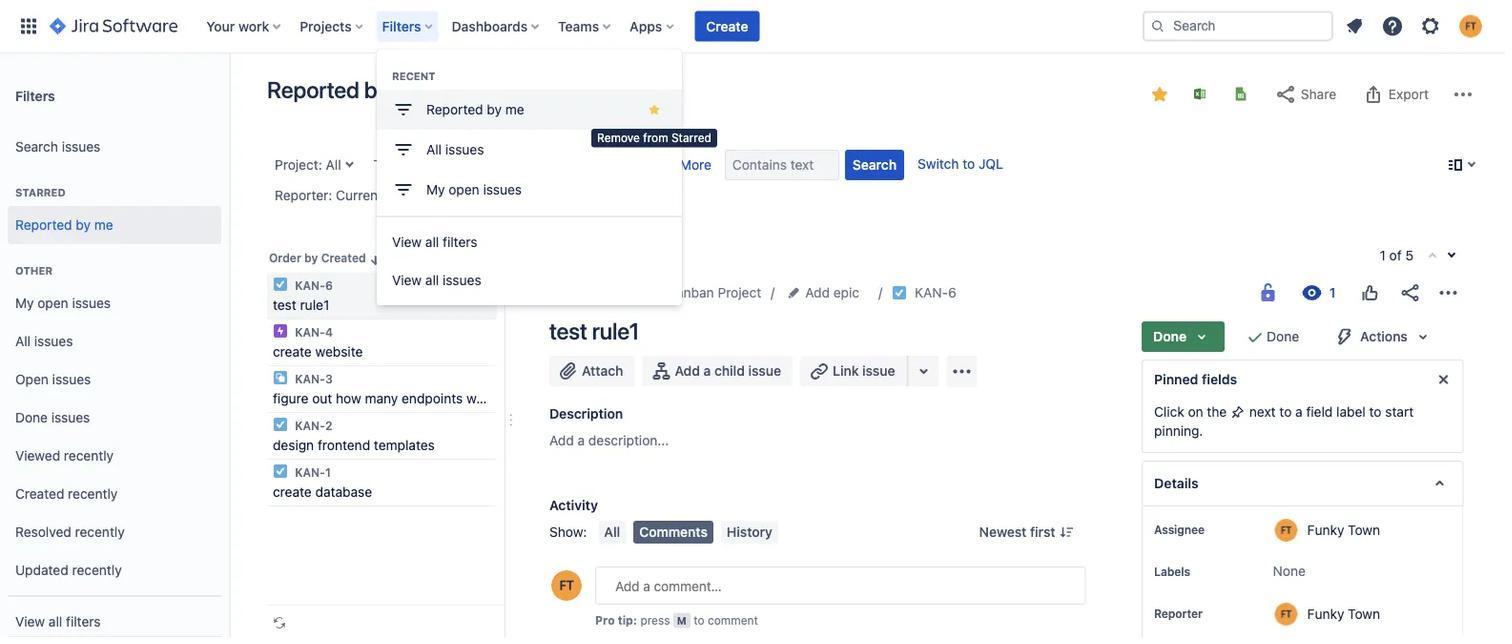 Task type: vqa. For each thing, say whether or not it's contained in the screenshot.
1st the create from the bottom
yes



Task type: describe. For each thing, give the bounding box(es) containing it.
2 horizontal spatial me
[[506, 102, 525, 117]]

not available - this is the first issue image
[[1426, 249, 1441, 264]]

order
[[269, 251, 301, 265]]

database
[[315, 484, 372, 500]]

0 horizontal spatial my open issues link
[[8, 284, 221, 323]]

recently for created recently
[[68, 486, 118, 502]]

0 horizontal spatial view all filters
[[15, 614, 101, 630]]

copy link to issue image
[[953, 284, 968, 300]]

open issues link
[[8, 361, 221, 399]]

add app image
[[951, 360, 974, 383]]

2 horizontal spatial reported by me
[[427, 102, 525, 117]]

updated recently link
[[8, 552, 221, 590]]

1 vertical spatial rule1
[[592, 318, 640, 345]]

open in google sheets image
[[1234, 86, 1249, 102]]

1 horizontal spatial 6
[[949, 285, 957, 301]]

all for bottommost view all filters link
[[49, 614, 62, 630]]

pro tip: press m to comment
[[595, 614, 759, 627]]

menu bar containing all
[[595, 521, 782, 544]]

history button
[[721, 521, 779, 544]]

starred inside tooltip
[[672, 131, 712, 145]]

filters for bottommost view all filters link
[[66, 614, 101, 630]]

1 horizontal spatial my
[[427, 182, 445, 198]]

all inside button
[[604, 524, 621, 540]]

all issues link for recent
[[377, 130, 682, 170]]

all for view all issues link
[[426, 272, 439, 288]]

kan- left copy link to issue icon
[[915, 285, 949, 301]]

created inside the other group
[[15, 486, 64, 502]]

create for create website
[[273, 344, 312, 360]]

pinning.
[[1154, 423, 1203, 439]]

recently for updated recently
[[72, 563, 122, 578]]

all up reporter: current user
[[326, 157, 341, 173]]

add a child issue
[[675, 363, 782, 379]]

reporter:
[[275, 188, 332, 203]]

1 horizontal spatial my open issues link
[[377, 170, 682, 210]]

type:
[[374, 157, 408, 173]]

dashboards
[[452, 18, 528, 34]]

your work
[[206, 18, 269, 34]]

filters for the right view all filters link
[[443, 234, 478, 250]]

labels pin to top image
[[1194, 564, 1210, 579]]

4
[[325, 325, 333, 339]]

export
[[1389, 86, 1430, 102]]

settings image
[[1420, 15, 1443, 38]]

switch to jql link
[[918, 156, 1004, 172]]

comment
[[708, 614, 759, 627]]

figure out how many endpoints we need
[[273, 391, 518, 407]]

0 horizontal spatial filters
[[15, 88, 55, 103]]

projects
[[300, 18, 352, 34]]

details element
[[1142, 461, 1464, 507]]

1 horizontal spatial my open issues
[[427, 182, 522, 198]]

m
[[677, 615, 687, 627]]

from
[[644, 131, 669, 145]]

recently for viewed recently
[[64, 448, 114, 464]]

first
[[1031, 524, 1056, 540]]

your profile and settings image
[[1460, 15, 1483, 38]]

description
[[550, 406, 623, 422]]

projects button
[[294, 11, 371, 42]]

1 horizontal spatial test
[[550, 318, 588, 345]]

viewed
[[15, 448, 60, 464]]

resolved recently link
[[8, 513, 221, 552]]

share link
[[1265, 79, 1347, 110]]

3
[[325, 372, 333, 386]]

all issues inside the other group
[[15, 334, 73, 349]]

banner containing your work
[[0, 0, 1506, 53]]

create
[[707, 18, 749, 34]]

1 horizontal spatial kan-6
[[915, 285, 957, 301]]

2 horizontal spatial my
[[646, 285, 665, 301]]

1 horizontal spatial 1
[[1380, 248, 1387, 263]]

by inside 'link'
[[305, 251, 318, 265]]

Add a comment… field
[[595, 567, 1086, 605]]

all button
[[599, 521, 626, 544]]

comments button
[[634, 521, 714, 544]]

jql
[[979, 156, 1004, 172]]

activity
[[550, 498, 598, 513]]

click on the
[[1154, 404, 1231, 420]]

done inside the other group
[[15, 410, 48, 426]]

kan- for database
[[295, 466, 325, 479]]

kan-2
[[292, 419, 333, 432]]

history
[[727, 524, 773, 540]]

apps button
[[624, 11, 682, 42]]

resolved recently
[[15, 524, 125, 540]]

as
[[481, 85, 495, 101]]

by down as
[[487, 102, 502, 117]]

create for create database
[[273, 484, 312, 500]]

search issues
[[15, 139, 100, 155]]

user
[[386, 188, 415, 203]]

filters button
[[377, 11, 440, 42]]

actions
[[1360, 329, 1408, 345]]

current
[[336, 188, 383, 203]]

1 funky from the top
[[1308, 522, 1345, 538]]

attach button
[[550, 356, 635, 386]]

description...
[[589, 433, 669, 449]]

0 vertical spatial all issues
[[427, 142, 484, 157]]

next issue 'kan-4' ( type 'j' ) image
[[1445, 248, 1460, 263]]

next
[[1250, 404, 1276, 420]]

done issues
[[15, 410, 90, 426]]

all up remove criteria "icon"
[[427, 142, 442, 157]]

add for add epic
[[806, 285, 830, 301]]

link issue button
[[801, 356, 909, 386]]

epic image
[[273, 324, 288, 339]]

by inside starred group
[[76, 217, 91, 233]]

design frontend templates
[[273, 438, 435, 453]]

we
[[467, 391, 484, 407]]

1 vertical spatial view all filters link
[[8, 603, 221, 638]]

resolved
[[15, 524, 71, 540]]

a for child
[[704, 363, 711, 379]]

1 horizontal spatial view all filters link
[[377, 223, 682, 261]]

kan-3
[[292, 372, 333, 386]]

label
[[1337, 404, 1366, 420]]

2
[[325, 419, 333, 432]]

issues up open issues 'link'
[[72, 295, 111, 311]]

work
[[239, 18, 269, 34]]

issues up remove criteria "icon"
[[446, 142, 484, 157]]

pro
[[595, 614, 615, 627]]

kanban
[[668, 285, 714, 301]]

open issues
[[15, 372, 91, 388]]

viewed recently
[[15, 448, 114, 464]]

to left start
[[1370, 404, 1382, 420]]

next to a field label to start pinning.
[[1154, 404, 1414, 439]]

issues inside search issues link
[[62, 139, 100, 155]]

small image inside order by created 'link'
[[368, 252, 383, 268]]

all inside the other group
[[15, 334, 31, 349]]

share
[[1301, 86, 1337, 102]]

add a description...
[[550, 433, 669, 449]]

5
[[1406, 248, 1414, 263]]

filters inside popup button
[[382, 18, 421, 34]]

create website
[[273, 344, 363, 360]]

to right m
[[694, 614, 705, 627]]

kan-4
[[292, 325, 333, 339]]

Search issues using keywords text field
[[725, 150, 840, 180]]

view all issues link
[[377, 261, 682, 300]]

issues inside view all issues link
[[443, 272, 482, 288]]

primary element
[[11, 0, 1143, 53]]

recent
[[392, 70, 436, 83]]

reported by me inside starred group
[[15, 217, 113, 233]]

switch to jql
[[918, 156, 1004, 172]]

2 funky from the top
[[1308, 606, 1345, 622]]

project:
[[275, 157, 322, 173]]

details
[[1154, 476, 1199, 491]]

0 horizontal spatial kan-6
[[292, 279, 333, 292]]

0 horizontal spatial test rule1
[[273, 297, 330, 313]]

field
[[1306, 404, 1333, 420]]

order by created
[[269, 251, 366, 265]]

updated
[[15, 563, 68, 578]]

star reported by me image
[[647, 102, 662, 117]]

all for the right view all filters link
[[426, 234, 439, 250]]

done button
[[1142, 322, 1225, 352]]

remove from starred tooltip
[[592, 129, 718, 148]]

kan- for rule1
[[295, 279, 325, 292]]

link web pages and more image
[[913, 360, 936, 383]]



Task type: locate. For each thing, give the bounding box(es) containing it.
1 funky town from the top
[[1308, 522, 1381, 538]]

jira software image
[[50, 15, 178, 38], [50, 15, 178, 38]]

issue inside add a child issue button
[[749, 363, 782, 379]]

press
[[641, 614, 670, 627]]

2 vertical spatial add
[[550, 433, 574, 449]]

start
[[1386, 404, 1414, 420]]

help image
[[1382, 15, 1405, 38]]

issues up starred group
[[62, 139, 100, 155]]

0 horizontal spatial my
[[15, 295, 34, 311]]

1 vertical spatial starred
[[15, 187, 66, 199]]

0 vertical spatial view all filters
[[392, 234, 478, 250]]

frontend
[[318, 438, 370, 453]]

small image
[[1153, 87, 1168, 102], [368, 252, 383, 268]]

task image
[[273, 464, 288, 479]]

1 horizontal spatial rule1
[[592, 318, 640, 345]]

0 vertical spatial created
[[321, 251, 366, 265]]

done down open
[[15, 410, 48, 426]]

2 issue from the left
[[863, 363, 896, 379]]

view all issues
[[392, 272, 482, 288]]

kan-1
[[292, 466, 331, 479]]

banner
[[0, 0, 1506, 53]]

your work button
[[201, 11, 288, 42]]

reported inside starred group
[[15, 217, 72, 233]]

1 vertical spatial open
[[38, 295, 68, 311]]

created recently
[[15, 486, 118, 502]]

1 horizontal spatial all issues
[[427, 142, 484, 157]]

all up view all issues
[[426, 234, 439, 250]]

starred up "more"
[[672, 131, 712, 145]]

figure
[[273, 391, 309, 407]]

2 vertical spatial view
[[15, 614, 45, 630]]

2 vertical spatial a
[[578, 433, 585, 449]]

filters up recent
[[382, 18, 421, 34]]

endpoints
[[402, 391, 463, 407]]

1 vertical spatial view
[[392, 272, 422, 288]]

1 horizontal spatial filters
[[443, 234, 478, 250]]

all issues link
[[377, 130, 682, 170], [8, 323, 221, 361]]

kan-6 up link web pages and more image
[[915, 285, 957, 301]]

open down other
[[38, 295, 68, 311]]

issue
[[749, 363, 782, 379], [863, 363, 896, 379]]

kan- up design at the bottom left
[[295, 419, 325, 432]]

add left child
[[675, 363, 700, 379]]

all down remove criteria "icon"
[[426, 272, 439, 288]]

0 horizontal spatial add
[[550, 433, 574, 449]]

1 horizontal spatial test rule1
[[550, 318, 640, 345]]

task image up design at the bottom left
[[273, 417, 288, 432]]

1 vertical spatial funky town
[[1308, 606, 1381, 622]]

0 vertical spatial all issues link
[[377, 130, 682, 170]]

0 horizontal spatial me
[[94, 217, 113, 233]]

1
[[1380, 248, 1387, 263], [325, 466, 331, 479]]

1 vertical spatial test
[[550, 318, 588, 345]]

1 horizontal spatial all issues link
[[377, 130, 682, 170]]

open in microsoft excel image
[[1193, 86, 1208, 102]]

1 vertical spatial a
[[1296, 404, 1303, 420]]

many
[[365, 391, 398, 407]]

a inside button
[[704, 363, 711, 379]]

of
[[1390, 248, 1403, 263]]

2 horizontal spatial a
[[1296, 404, 1303, 420]]

1 horizontal spatial search
[[853, 157, 897, 173]]

1 horizontal spatial done
[[1153, 329, 1187, 345]]

0 vertical spatial test
[[273, 297, 297, 313]]

add inside popup button
[[806, 285, 830, 301]]

my inside the other group
[[15, 295, 34, 311]]

me left save
[[393, 76, 425, 103]]

actions image
[[1437, 282, 1460, 304]]

done image
[[1244, 325, 1267, 348]]

0 vertical spatial test rule1
[[273, 297, 330, 313]]

switch
[[918, 156, 960, 172]]

more button
[[657, 150, 719, 180]]

child
[[715, 363, 745, 379]]

reported by me link for starred
[[8, 206, 221, 244]]

a left child
[[704, 363, 711, 379]]

task image left kan-6 link
[[892, 285, 908, 301]]

kan- up 'out'
[[295, 372, 325, 386]]

vote options: no one has voted for this issue yet. image
[[1359, 282, 1382, 304]]

save as
[[448, 85, 495, 101]]

1 vertical spatial search
[[853, 157, 897, 173]]

filters up view all issues
[[443, 234, 478, 250]]

done up the next
[[1267, 329, 1299, 345]]

search for search
[[853, 157, 897, 173]]

all issues link down as
[[377, 130, 682, 170]]

task image
[[273, 277, 288, 292], [892, 285, 908, 301], [273, 417, 288, 432]]

subtask image
[[273, 370, 288, 386]]

issues up viewed recently
[[51, 410, 90, 426]]

0 vertical spatial small image
[[1153, 87, 1168, 102]]

filters up 'search issues'
[[15, 88, 55, 103]]

1 up create database
[[325, 466, 331, 479]]

issues inside done issues link
[[51, 410, 90, 426]]

issue right child
[[749, 363, 782, 379]]

0 horizontal spatial reported
[[15, 217, 72, 233]]

create down task icon at left
[[273, 484, 312, 500]]

click
[[1154, 404, 1185, 420]]

open inside the other group
[[38, 295, 68, 311]]

my left kanban
[[646, 285, 665, 301]]

kan- up create database
[[295, 466, 325, 479]]

issue right link
[[863, 363, 896, 379]]

view all filters down updated recently
[[15, 614, 101, 630]]

reported down save
[[427, 102, 483, 117]]

newest
[[980, 524, 1027, 540]]

reported by me down projects "dropdown button" at the top of the page
[[267, 76, 425, 103]]

0 horizontal spatial view all filters link
[[8, 603, 221, 638]]

newest first image
[[1060, 525, 1075, 540]]

search
[[15, 139, 58, 155], [853, 157, 897, 173]]

task image for test rule1
[[273, 277, 288, 292]]

view all filters
[[392, 234, 478, 250], [15, 614, 101, 630]]

search button
[[845, 150, 905, 180]]

share image
[[1399, 282, 1422, 304]]

how
[[336, 391, 361, 407]]

a for description...
[[578, 433, 585, 449]]

0 vertical spatial add
[[806, 285, 830, 301]]

by
[[364, 76, 389, 103], [487, 102, 502, 117], [76, 217, 91, 233], [305, 251, 318, 265]]

1 left 'of'
[[1380, 248, 1387, 263]]

comments
[[640, 524, 708, 540]]

all up open
[[15, 334, 31, 349]]

1 horizontal spatial filters
[[382, 18, 421, 34]]

2 vertical spatial all
[[49, 614, 62, 630]]

project
[[718, 285, 762, 301]]

my down other
[[15, 295, 34, 311]]

issue inside link issue "button"
[[863, 363, 896, 379]]

2 create from the top
[[273, 484, 312, 500]]

1 horizontal spatial starred
[[672, 131, 712, 145]]

my open issues right user
[[427, 182, 522, 198]]

0 horizontal spatial starred
[[15, 187, 66, 199]]

0 horizontal spatial test
[[273, 297, 297, 313]]

1 horizontal spatial reported by me
[[267, 76, 425, 103]]

1 vertical spatial all issues
[[15, 334, 73, 349]]

link
[[833, 363, 859, 379]]

done up pinned
[[1153, 329, 1187, 345]]

created right order
[[321, 251, 366, 265]]

2 town from the top
[[1348, 606, 1381, 622]]

0 vertical spatial a
[[704, 363, 711, 379]]

fields
[[1202, 372, 1237, 387]]

0 horizontal spatial issue
[[749, 363, 782, 379]]

1 vertical spatial filters
[[15, 88, 55, 103]]

0 horizontal spatial my open issues
[[15, 295, 111, 311]]

rule1 up attach
[[592, 318, 640, 345]]

2 horizontal spatial add
[[806, 285, 830, 301]]

1 vertical spatial filters
[[66, 614, 101, 630]]

appswitcher icon image
[[17, 15, 40, 38]]

show:
[[550, 524, 587, 540]]

starred group
[[8, 166, 221, 250]]

kan- for out
[[295, 372, 325, 386]]

6 down order by created 'link'
[[325, 279, 333, 292]]

pinned fields
[[1154, 372, 1237, 387]]

kan- for frontend
[[295, 419, 325, 432]]

1 vertical spatial town
[[1348, 606, 1381, 622]]

labels
[[1154, 565, 1190, 578]]

all down updated recently
[[49, 614, 62, 630]]

other group
[[8, 244, 221, 595]]

reporter
[[1154, 607, 1203, 620]]

0 vertical spatial starred
[[672, 131, 712, 145]]

design
[[273, 438, 314, 453]]

done inside "dropdown button"
[[1153, 329, 1187, 345]]

my right user
[[427, 182, 445, 198]]

issues down remove criteria "icon"
[[443, 272, 482, 288]]

1 of 5
[[1380, 248, 1414, 263]]

me down search issues link
[[94, 217, 113, 233]]

rule1 up kan-4
[[300, 297, 330, 313]]

need
[[488, 391, 518, 407]]

task image down order
[[273, 277, 288, 292]]

hide message image
[[1432, 368, 1455, 391]]

all issues link for other
[[8, 323, 221, 361]]

1 issue from the left
[[749, 363, 782, 379]]

other
[[15, 265, 53, 277]]

0 horizontal spatial 1
[[325, 466, 331, 479]]

newest first
[[980, 524, 1056, 540]]

filters
[[382, 18, 421, 34], [15, 88, 55, 103]]

small image left open in microsoft excel image
[[1153, 87, 1168, 102]]

me inside starred group
[[94, 217, 113, 233]]

create database
[[273, 484, 372, 500]]

my
[[427, 182, 445, 198], [646, 285, 665, 301], [15, 295, 34, 311]]

issues right open
[[52, 372, 91, 388]]

6
[[325, 279, 333, 292], [949, 285, 957, 301]]

reported down projects
[[267, 76, 360, 103]]

Search field
[[1143, 11, 1334, 42]]

remove
[[597, 131, 640, 145]]

0 vertical spatial reported by me link
[[377, 90, 682, 130]]

0 vertical spatial view all filters link
[[377, 223, 682, 261]]

test up epic image
[[273, 297, 297, 313]]

created recently link
[[8, 475, 221, 513]]

add epic
[[806, 285, 860, 301]]

by right order
[[305, 251, 318, 265]]

1 town from the top
[[1348, 522, 1381, 538]]

add for add a description...
[[550, 433, 574, 449]]

my open issues down other
[[15, 295, 111, 311]]

me right save as button in the top of the page
[[506, 102, 525, 117]]

1 horizontal spatial view all filters
[[392, 234, 478, 250]]

0 horizontal spatial small image
[[368, 252, 383, 268]]

1 horizontal spatial created
[[321, 251, 366, 265]]

0 vertical spatial all
[[426, 234, 439, 250]]

1 create from the top
[[273, 344, 312, 360]]

0 vertical spatial search
[[15, 139, 58, 155]]

1 vertical spatial 1
[[325, 466, 331, 479]]

test up attach button
[[550, 318, 588, 345]]

all inside view all issues link
[[426, 272, 439, 288]]

issues
[[62, 139, 100, 155], [446, 142, 484, 157], [483, 182, 522, 198], [443, 272, 482, 288], [72, 295, 111, 311], [34, 334, 73, 349], [52, 372, 91, 388], [51, 410, 90, 426]]

kan- down order by created
[[295, 279, 325, 292]]

1 vertical spatial reported by me link
[[8, 206, 221, 244]]

to right the next
[[1280, 404, 1292, 420]]

test rule1 up attach button
[[550, 318, 640, 345]]

notifications image
[[1344, 15, 1367, 38]]

starred inside group
[[15, 187, 66, 199]]

kan-
[[295, 279, 325, 292], [915, 285, 949, 301], [295, 325, 325, 339], [295, 372, 325, 386], [295, 419, 325, 432], [295, 466, 325, 479]]

reported by me down save as on the top
[[427, 102, 525, 117]]

profile image of funky town image
[[552, 571, 582, 601]]

none
[[1273, 564, 1306, 579]]

issues right remove criteria "icon"
[[483, 182, 522, 198]]

a
[[704, 363, 711, 379], [1296, 404, 1303, 420], [578, 433, 585, 449]]

recently for resolved recently
[[75, 524, 125, 540]]

0 horizontal spatial done
[[15, 410, 48, 426]]

rule1
[[300, 297, 330, 313], [592, 318, 640, 345]]

issues inside open issues 'link'
[[52, 372, 91, 388]]

export button
[[1353, 79, 1439, 110]]

all issues link up open issues
[[8, 323, 221, 361]]

teams button
[[553, 11, 619, 42]]

sidebar navigation image
[[208, 76, 250, 115]]

0 horizontal spatial open
[[38, 295, 68, 311]]

reporter: current user
[[275, 188, 415, 203]]

open
[[15, 372, 49, 388]]

1 horizontal spatial reported
[[267, 76, 360, 103]]

recently down 'resolved recently' link
[[72, 563, 122, 578]]

newest first button
[[968, 521, 1086, 544]]

search for search issues
[[15, 139, 58, 155]]

0 vertical spatial rule1
[[300, 297, 330, 313]]

my open issues link up view all issues link
[[377, 170, 682, 210]]

add down description in the bottom of the page
[[550, 433, 574, 449]]

updated recently
[[15, 563, 122, 578]]

1 vertical spatial small image
[[368, 252, 383, 268]]

1 horizontal spatial reported by me link
[[377, 90, 682, 130]]

test rule1 up kan-4
[[273, 297, 330, 313]]

1 vertical spatial all issues link
[[8, 323, 221, 361]]

a down description in the bottom of the page
[[578, 433, 585, 449]]

reported by me link down "dashboards" popup button
[[377, 90, 682, 130]]

create down epic image
[[273, 344, 312, 360]]

0 horizontal spatial rule1
[[300, 297, 330, 313]]

2 funky town from the top
[[1308, 606, 1381, 622]]

type: all
[[374, 157, 427, 173]]

me
[[393, 76, 425, 103], [506, 102, 525, 117], [94, 217, 113, 233]]

recently down 'viewed recently' link
[[68, 486, 118, 502]]

all issues up remove criteria "icon"
[[427, 142, 484, 157]]

created down viewed
[[15, 486, 64, 502]]

1 vertical spatial create
[[273, 484, 312, 500]]

view all filters up view all issues
[[392, 234, 478, 250]]

small image right order by created
[[368, 252, 383, 268]]

star all issues image
[[647, 142, 662, 157]]

add left epic
[[806, 285, 830, 301]]

reported by me link down search issues link
[[8, 206, 221, 244]]

remove criteria image
[[431, 188, 446, 203]]

search inside button
[[853, 157, 897, 173]]

order by created link
[[267, 246, 385, 269]]

website
[[315, 344, 363, 360]]

0 vertical spatial funky
[[1308, 522, 1345, 538]]

search image
[[1151, 19, 1166, 34]]

a inside next to a field label to start pinning.
[[1296, 404, 1303, 420]]

starred
[[672, 131, 712, 145], [15, 187, 66, 199]]

task image for design frontend templates
[[273, 417, 288, 432]]

2 horizontal spatial reported
[[427, 102, 483, 117]]

to left "jql"
[[963, 156, 975, 172]]

funky town
[[1308, 522, 1381, 538], [1308, 606, 1381, 622]]

assignee pin to top image
[[1209, 522, 1224, 537]]

out
[[312, 391, 332, 407]]

0 horizontal spatial all issues link
[[8, 323, 221, 361]]

add for add a child issue
[[675, 363, 700, 379]]

my kanban project link
[[623, 282, 762, 304]]

0 vertical spatial my open issues
[[427, 182, 522, 198]]

1 vertical spatial my open issues
[[15, 295, 111, 311]]

1 horizontal spatial add
[[675, 363, 700, 379]]

test rule1
[[273, 297, 330, 313], [550, 318, 640, 345]]

0 horizontal spatial search
[[15, 139, 58, 155]]

reported by me link
[[377, 90, 682, 130], [8, 206, 221, 244]]

2 horizontal spatial done
[[1267, 329, 1299, 345]]

viewed recently link
[[8, 437, 221, 475]]

a left field
[[1296, 404, 1303, 420]]

0 horizontal spatial all issues
[[15, 334, 73, 349]]

add epic button
[[785, 282, 866, 304]]

recently up created recently
[[64, 448, 114, 464]]

1 horizontal spatial me
[[393, 76, 425, 103]]

0 vertical spatial create
[[273, 344, 312, 360]]

link issue
[[833, 363, 896, 379]]

starred down 'search issues'
[[15, 187, 66, 199]]

6 up add app image
[[949, 285, 957, 301]]

1 vertical spatial all
[[426, 272, 439, 288]]

1 vertical spatial add
[[675, 363, 700, 379]]

your
[[206, 18, 235, 34]]

open right remove criteria "icon"
[[449, 182, 480, 198]]

all issues up open issues
[[15, 334, 73, 349]]

all right 'type:'
[[411, 157, 427, 173]]

recently down "created recently" link
[[75, 524, 125, 540]]

kan- for website
[[295, 325, 325, 339]]

by left recent
[[364, 76, 389, 103]]

actions button
[[1322, 322, 1446, 352]]

my open issues link up open issues 'link'
[[8, 284, 221, 323]]

0 vertical spatial view
[[392, 234, 422, 250]]

by down 'search issues'
[[76, 217, 91, 233]]

0 vertical spatial filters
[[443, 234, 478, 250]]

0 vertical spatial 1
[[1380, 248, 1387, 263]]

kan- up create website
[[295, 325, 325, 339]]

apps
[[630, 18, 663, 34]]

1 vertical spatial test rule1
[[550, 318, 640, 345]]

add inside button
[[675, 363, 700, 379]]

reported by me link for recent
[[377, 90, 682, 130]]

kan-6 down order by created
[[292, 279, 333, 292]]

all right show:
[[604, 524, 621, 540]]

reported by me up other
[[15, 217, 113, 233]]

created inside 'link'
[[321, 251, 366, 265]]

0 vertical spatial open
[[449, 182, 480, 198]]

reported up other
[[15, 217, 72, 233]]

0 vertical spatial my open issues link
[[377, 170, 682, 210]]

issues up open issues
[[34, 334, 73, 349]]

my open issues inside the other group
[[15, 295, 111, 311]]

1 vertical spatial funky
[[1308, 606, 1345, 622]]

filters down updated recently
[[66, 614, 101, 630]]

1 horizontal spatial small image
[[1153, 87, 1168, 102]]

save as button
[[438, 78, 504, 109]]

0 horizontal spatial 6
[[325, 279, 333, 292]]

menu bar
[[595, 521, 782, 544]]



